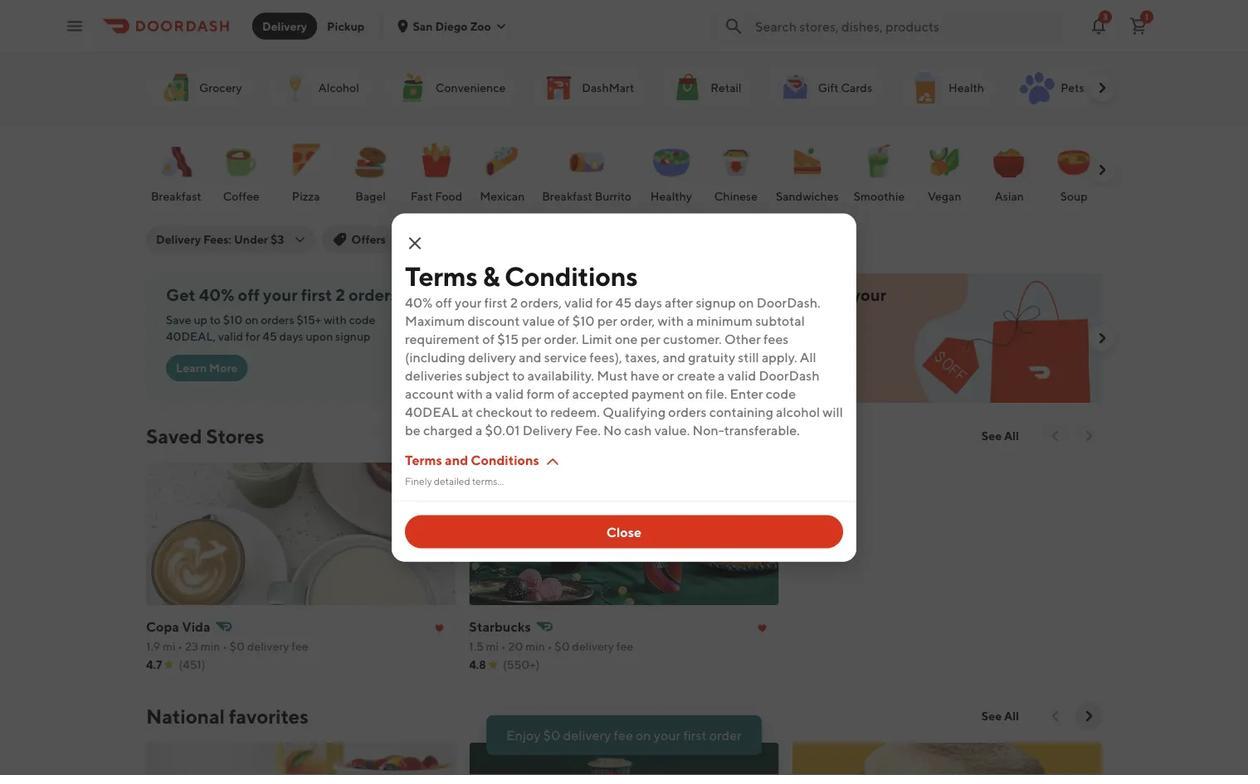 Task type: describe. For each thing, give the bounding box(es) containing it.
on up other
[[739, 295, 754, 310]]

service
[[544, 349, 587, 365]]

0 horizontal spatial orders
[[261, 313, 294, 327]]

discount
[[467, 313, 520, 329]]

$15
[[497, 331, 519, 347]]

days inside get 40% off your first 2 orders save up to $10 on orders $15+ with code 40deal, valid for 45 days upon signup
[[279, 330, 303, 344]]

more for up
[[209, 361, 238, 375]]

all for favorites
[[1004, 710, 1019, 724]]

dashmart
[[582, 81, 634, 95]]

delivery for delivery fees: under $3
[[156, 233, 201, 246]]

cash
[[624, 422, 652, 438]]

still
[[738, 349, 759, 365]]

a up file.
[[718, 368, 725, 383]]

1 vertical spatial pickup
[[413, 233, 450, 246]]

open menu image
[[65, 16, 85, 36]]

$​0 for starbucks
[[555, 640, 570, 654]]

$3
[[270, 233, 284, 246]]

file.
[[705, 386, 727, 402]]

alcohol
[[318, 81, 359, 95]]

$0.01
[[485, 422, 520, 438]]

(451)
[[179, 658, 205, 672]]

see all link for stores
[[972, 423, 1029, 450]]

at
[[461, 404, 473, 420]]

enjoy for a
[[651, 285, 694, 305]]

off inside get 40% off your first 2 orders save up to $10 on orders $15+ with code 40deal, valid for 45 days upon signup
[[238, 285, 260, 305]]

doordash.
[[757, 295, 821, 310]]

diego
[[435, 19, 468, 33]]

all for stores
[[1004, 429, 1019, 443]]

enjoy for $0
[[506, 728, 540, 744]]

see for stores
[[982, 429, 1002, 443]]

terms & conditions
[[405, 261, 638, 292]]

gift
[[818, 81, 839, 95]]

for inside 40% off your first 2 orders, valid for 45 days after signup on doordash. maximum discount value of $10 per order, with a minimum subtotal requirement of $15 per order. limit one per customer. other fees (including delivery and service fees), taxes, and gratuity still apply. all deliveries subject to availability. must have or create a valid doordash account with a valid form of accepted payment on file. enter code 40deal at checkout to redeem. qualifying orders containing alcohol will be charged a $0.01 delivery fee. no cash value. non-transferable.
[[596, 295, 613, 310]]

limit
[[581, 331, 612, 347]]

gift cards image
[[775, 68, 815, 108]]

1 button
[[1122, 10, 1155, 43]]

delivery inside 40% off your first 2 orders, valid for 45 days after signup on doordash. maximum discount value of $10 per order, with a minimum subtotal requirement of $15 per order. limit one per customer. other fees (including delivery and service fees), taxes, and gratuity still apply. all deliveries subject to availability. must have or create a valid doordash account with a valid form of accepted payment on file. enter code 40deal at checkout to redeem. qualifying orders containing alcohol will be charged a $0.01 delivery fee. no cash value. non-transferable.
[[523, 422, 572, 438]]

days inside 40% off your first 2 orders, valid for 45 days after signup on doordash. maximum discount value of $10 per order, with a minimum subtotal requirement of $15 per order. limit one per customer. other fees (including delivery and service fees), taxes, and gratuity still apply. all deliveries subject to availability. must have or create a valid doordash account with a valid form of accepted payment on file. enter code 40deal at checkout to redeem. qualifying orders containing alcohol will be charged a $0.01 delivery fee. no cash value. non-transferable.
[[634, 295, 662, 310]]

favorites
[[229, 705, 308, 729]]

account
[[405, 386, 454, 402]]

subtotal inside enjoy a $0 delivery fee on your first order. $5 subtotal minimum required.
[[667, 333, 710, 347]]

gift cards link
[[768, 66, 882, 110]]

fee inside enjoy a $0 delivery fee on your first order. $5 subtotal minimum required.
[[800, 285, 825, 305]]

1
[[1145, 12, 1148, 22]]

san diego zoo
[[413, 19, 491, 33]]

fast
[[410, 190, 433, 203]]

$​0 for copa vida
[[230, 640, 245, 654]]

customer.
[[663, 331, 722, 347]]

terms and conditions button
[[405, 452, 562, 475]]

&
[[482, 261, 499, 292]]

0 horizontal spatial $0
[[543, 728, 560, 744]]

code inside 40% off your first 2 orders, valid for 45 days after signup on doordash. maximum discount value of $10 per order, with a minimum subtotal requirement of $15 per order. limit one per customer. other fees (including delivery and service fees), taxes, and gratuity still apply. all deliveries subject to availability. must have or create a valid doordash account with a valid form of accepted payment on file. enter code 40deal at checkout to redeem. qualifying orders containing alcohol will be charged a $0.01 delivery fee. no cash value. non-transferable.
[[766, 386, 796, 402]]

2 horizontal spatial with
[[658, 313, 684, 329]]

finely detailed terms...
[[405, 476, 504, 488]]

valid right orders,
[[565, 295, 593, 310]]

alcohol image
[[275, 68, 315, 108]]

$5
[[651, 333, 665, 347]]

transferable.
[[724, 422, 800, 438]]

delivery for delivery
[[262, 19, 307, 33]]

delivery fees: under $3
[[156, 233, 284, 246]]

breakfast for breakfast burrito
[[542, 190, 592, 203]]

value
[[522, 313, 555, 329]]

first inside get 40% off your first 2 orders save up to $10 on orders $15+ with code 40deal, valid for 45 days upon signup
[[301, 285, 332, 305]]

order. inside 40% off your first 2 orders, valid for 45 days after signup on doordash. maximum discount value of $10 per order, with a minimum subtotal requirement of $15 per order. limit one per customer. other fees (including delivery and service fees), taxes, and gratuity still apply. all deliveries subject to availability. must have or create a valid doordash account with a valid form of accepted payment on file. enter code 40deal at checkout to redeem. qualifying orders containing alcohol will be charged a $0.01 delivery fee. no cash value. non-transferable.
[[544, 331, 579, 347]]

stores
[[206, 424, 264, 448]]

san diego zoo button
[[396, 19, 508, 33]]

fees),
[[589, 349, 622, 365]]

2 horizontal spatial per
[[640, 331, 660, 347]]

fees:
[[203, 233, 232, 246]]

orders inside 40% off your first 2 orders, valid for 45 days after signup on doordash. maximum discount value of $10 per order, with a minimum subtotal requirement of $15 per order. limit one per customer. other fees (including delivery and service fees), taxes, and gratuity still apply. all deliveries subject to availability. must have or create a valid doordash account with a valid form of accepted payment on file. enter code 40deal at checkout to redeem. qualifying orders containing alcohol will be charged a $0.01 delivery fee. no cash value. non-transferable.
[[668, 404, 707, 420]]

click to remove this store from your saved list image for copa vida
[[429, 619, 449, 639]]

$10 inside get 40% off your first 2 orders save up to $10 on orders $15+ with code 40deal, valid for 45 days upon signup
[[223, 313, 243, 327]]

no
[[603, 422, 622, 438]]

offers button
[[321, 227, 396, 253]]

learn more button for up
[[166, 355, 248, 382]]

requirement
[[405, 331, 480, 347]]

san
[[413, 19, 433, 33]]

more for order.
[[694, 365, 722, 378]]

3
[[1103, 12, 1108, 22]]

fee.
[[575, 422, 601, 438]]

see for favorites
[[982, 710, 1002, 724]]

pets image
[[1017, 68, 1057, 108]]

checkout
[[476, 404, 533, 420]]

availability.
[[527, 368, 594, 383]]

0 vertical spatial orders
[[349, 285, 398, 305]]

40deal,
[[166, 330, 216, 344]]

enjoy a $0 delivery fee on your first order. $5 subtotal minimum required.
[[651, 285, 886, 347]]

smoothie
[[854, 190, 905, 203]]

qualifying
[[603, 404, 666, 420]]

4.8
[[469, 658, 486, 672]]

your inside enjoy a $0 delivery fee on your first order. $5 subtotal minimum required.
[[852, 285, 886, 305]]

national favorites link
[[146, 704, 308, 730]]

minimum inside 40% off your first 2 orders, valid for 45 days after signup on doordash. maximum discount value of $10 per order, with a minimum subtotal requirement of $15 per order. limit one per customer. other fees (including delivery and service fees), taxes, and gratuity still apply. all deliveries subject to availability. must have or create a valid doordash account with a valid form of accepted payment on file. enter code 40deal at checkout to redeem. qualifying orders containing alcohol will be charged a $0.01 delivery fee. no cash value. non-transferable.
[[696, 313, 753, 329]]

first inside enjoy a $0 delivery fee on your first order. $5 subtotal minimum required.
[[651, 305, 682, 325]]

enter
[[730, 386, 763, 402]]

$15+
[[297, 313, 321, 327]]

see all for saved stores
[[982, 429, 1019, 443]]

convenience
[[435, 81, 506, 95]]

health image
[[905, 68, 945, 108]]

1 horizontal spatial with
[[457, 386, 483, 402]]

previous button of carousel image for national favorites
[[1047, 709, 1064, 725]]

$0 inside enjoy a $0 delivery fee on your first order. $5 subtotal minimum required.
[[710, 285, 732, 305]]

grocery
[[199, 81, 242, 95]]

signup inside get 40% off your first 2 orders save up to $10 on orders $15+ with code 40deal, valid for 45 days upon signup
[[335, 330, 370, 344]]

form
[[526, 386, 555, 402]]

accepted
[[572, 386, 629, 402]]

burrito
[[595, 190, 631, 203]]

delivery button
[[252, 13, 317, 39]]

see all link for favorites
[[972, 704, 1029, 730]]

grocery image
[[156, 68, 196, 108]]

4.7
[[146, 658, 162, 672]]

close
[[606, 524, 642, 540]]

saved
[[146, 424, 202, 448]]

payment
[[631, 386, 685, 402]]

zoo
[[470, 19, 491, 33]]

vida
[[182, 619, 210, 635]]

with inside get 40% off your first 2 orders save up to $10 on orders $15+ with code 40deal, valid for 45 days upon signup
[[324, 313, 347, 327]]

2 vertical spatial of
[[557, 386, 570, 402]]

retail link
[[661, 66, 752, 110]]

and inside button
[[445, 452, 468, 468]]

see all for national favorites
[[982, 710, 1019, 724]]

learn for first
[[661, 365, 691, 378]]

1 vertical spatial pickup button
[[403, 227, 460, 253]]

gratuity
[[688, 349, 735, 365]]

minimum inside enjoy a $0 delivery fee on your first order. $5 subtotal minimum required.
[[713, 333, 762, 347]]

$10 inside 40% off your first 2 orders, valid for 45 days after signup on doordash. maximum discount value of $10 per order, with a minimum subtotal requirement of $15 per order. limit one per customer. other fees (including delivery and service fees), taxes, and gratuity still apply. all deliveries subject to availability. must have or create a valid doordash account with a valid form of accepted payment on file. enter code 40deal at checkout to redeem. qualifying orders containing alcohol will be charged a $0.01 delivery fee. no cash value. non-transferable.
[[572, 313, 595, 329]]

2 inside 40% off your first 2 orders, valid for 45 days after signup on doordash. maximum discount value of $10 per order, with a minimum subtotal requirement of $15 per order. limit one per customer. other fees (including delivery and service fees), taxes, and gratuity still apply. all deliveries subject to availability. must have or create a valid doordash account with a valid form of accepted payment on file. enter code 40deal at checkout to redeem. qualifying orders containing alcohol will be charged a $0.01 delivery fee. no cash value. non-transferable.
[[510, 295, 518, 310]]

bagel
[[355, 190, 386, 203]]

upon
[[306, 330, 333, 344]]

redeem.
[[550, 404, 600, 420]]

after
[[665, 295, 693, 310]]

breakfast burrito
[[542, 190, 631, 203]]

a left $0.01
[[475, 422, 482, 438]]

2 vertical spatial to
[[535, 404, 548, 420]]

gift cards
[[818, 81, 872, 95]]

1 horizontal spatial per
[[597, 313, 617, 329]]

conditions for terms & conditions
[[505, 261, 638, 292]]

previous button of carousel image for saved stores
[[1047, 428, 1064, 445]]

4 • from the left
[[547, 640, 552, 654]]

enjoy $0 delivery fee on your first order
[[506, 728, 742, 744]]

delivery inside enjoy a $0 delivery fee on your first order. $5 subtotal minimum required.
[[735, 285, 797, 305]]

a down subject
[[486, 386, 493, 402]]

terms for terms & conditions
[[405, 261, 477, 292]]

have
[[630, 368, 659, 383]]



Task type: locate. For each thing, give the bounding box(es) containing it.
1 vertical spatial subtotal
[[667, 333, 710, 347]]

0 horizontal spatial per
[[521, 331, 541, 347]]

0 vertical spatial see
[[982, 429, 1002, 443]]

to right subject
[[512, 368, 525, 383]]

click to remove this store from your saved list image for starbucks
[[752, 619, 772, 639]]

0 horizontal spatial 2
[[335, 285, 345, 305]]

1 vertical spatial enjoy
[[506, 728, 540, 744]]

on
[[829, 285, 848, 305], [739, 295, 754, 310], [245, 313, 258, 327], [687, 386, 703, 402], [636, 728, 651, 744]]

40%
[[199, 285, 234, 305], [405, 295, 433, 310]]

1 vertical spatial code
[[766, 386, 796, 402]]

maximum
[[405, 313, 465, 329]]

code right $15+
[[349, 313, 375, 327]]

fees
[[763, 331, 789, 347]]

convenience image
[[392, 68, 432, 108]]

0 vertical spatial pickup button
[[317, 13, 375, 39]]

1 vertical spatial see all
[[982, 710, 1019, 724]]

• right 20
[[547, 640, 552, 654]]

1 • from the left
[[178, 640, 183, 654]]

(550+)
[[503, 658, 540, 672]]

$10
[[572, 313, 595, 329], [223, 313, 243, 327]]

2 see from the top
[[982, 710, 1002, 724]]

0 horizontal spatial order.
[[544, 331, 579, 347]]

0 vertical spatial conditions
[[505, 261, 638, 292]]

terms inside terms and conditions button
[[405, 452, 442, 468]]

of down availability.
[[557, 386, 570, 402]]

with up at
[[457, 386, 483, 402]]

pickup
[[327, 19, 365, 33], [413, 233, 450, 246]]

1 horizontal spatial click to remove this store from your saved list image
[[752, 619, 772, 639]]

on inside get 40% off your first 2 orders save up to $10 on orders $15+ with code 40deal, valid for 45 days upon signup
[[245, 313, 258, 327]]

1 horizontal spatial and
[[519, 349, 541, 365]]

to down form
[[535, 404, 548, 420]]

$​0 right 23
[[230, 640, 245, 654]]

saved stores link
[[146, 423, 264, 450]]

1 $10 from the left
[[572, 313, 595, 329]]

create
[[677, 368, 715, 383]]

0 horizontal spatial learn
[[176, 361, 207, 375]]

valid up checkout
[[495, 386, 524, 402]]

your inside get 40% off your first 2 orders save up to $10 on orders $15+ with code 40deal, valid for 45 days upon signup
[[263, 285, 298, 305]]

fee
[[800, 285, 825, 305], [291, 640, 308, 654], [616, 640, 633, 654], [614, 728, 633, 744]]

on right up
[[245, 313, 258, 327]]

2 see all from the top
[[982, 710, 1019, 724]]

of down discount
[[482, 331, 495, 347]]

0 vertical spatial enjoy
[[651, 285, 694, 305]]

terms for terms and conditions
[[405, 452, 442, 468]]

$0
[[710, 285, 732, 305], [543, 728, 560, 744]]

2 down terms & conditions
[[510, 295, 518, 310]]

national favorites
[[146, 705, 308, 729]]

1 breakfast from the left
[[151, 190, 201, 203]]

1 horizontal spatial learn
[[661, 365, 691, 378]]

learn more button down the customer.
[[651, 358, 732, 385]]

1 vertical spatial of
[[482, 331, 495, 347]]

required.
[[764, 333, 812, 347]]

learn up payment
[[661, 365, 691, 378]]

1 items, open order cart image
[[1129, 16, 1148, 36]]

0 horizontal spatial $​0
[[230, 640, 245, 654]]

signup inside 40% off your first 2 orders, valid for 45 days after signup on doordash. maximum discount value of $10 per order, with a minimum subtotal requirement of $15 per order. limit one per customer. other fees (including delivery and service fees), taxes, and gratuity still apply. all deliveries subject to availability. must have or create a valid doordash account with a valid form of accepted payment on file. enter code 40deal at checkout to redeem. qualifying orders containing alcohol will be charged a $0.01 delivery fee. no cash value. non-transferable.
[[696, 295, 736, 310]]

2 horizontal spatial orders
[[668, 404, 707, 420]]

1 horizontal spatial more
[[694, 365, 722, 378]]

your up discount
[[455, 295, 482, 310]]

learn more for up
[[176, 361, 238, 375]]

pickup right the delivery button
[[327, 19, 365, 33]]

your up $15+
[[263, 285, 298, 305]]

2 breakfast from the left
[[542, 190, 592, 203]]

valid right 40deal,
[[218, 330, 243, 344]]

1 horizontal spatial 40%
[[405, 295, 433, 310]]

off inside 40% off your first 2 orders, valid for 45 days after signup on doordash. maximum discount value of $10 per order, with a minimum subtotal requirement of $15 per order. limit one per customer. other fees (including delivery and service fees), taxes, and gratuity still apply. all deliveries subject to availability. must have or create a valid doordash account with a valid form of accepted payment on file. enter code 40deal at checkout to redeem. qualifying orders containing alcohol will be charged a $0.01 delivery fee. no cash value. non-transferable.
[[435, 295, 452, 310]]

health link
[[899, 66, 994, 110]]

2 min from the left
[[525, 640, 545, 654]]

per up 'limit'
[[597, 313, 617, 329]]

1 horizontal spatial signup
[[696, 295, 736, 310]]

0 horizontal spatial min
[[201, 640, 220, 654]]

code inside get 40% off your first 2 orders save up to $10 on orders $15+ with code 40deal, valid for 45 days upon signup
[[349, 313, 375, 327]]

40% inside get 40% off your first 2 orders save up to $10 on orders $15+ with code 40deal, valid for 45 days upon signup
[[199, 285, 234, 305]]

delivery down redeem.
[[523, 422, 572, 438]]

conditions up terms...
[[471, 452, 539, 468]]

mi for copa vida
[[163, 640, 175, 654]]

0 vertical spatial order.
[[685, 305, 730, 325]]

conditions up orders,
[[505, 261, 638, 292]]

45 inside get 40% off your first 2 orders save up to $10 on orders $15+ with code 40deal, valid for 45 days upon signup
[[262, 330, 277, 344]]

more down 40deal,
[[209, 361, 238, 375]]

days down $15+
[[279, 330, 303, 344]]

order. up service at the top of the page
[[544, 331, 579, 347]]

0 horizontal spatial learn more
[[176, 361, 238, 375]]

2 inside get 40% off your first 2 orders save up to $10 on orders $15+ with code 40deal, valid for 45 days upon signup
[[335, 285, 345, 305]]

learn more button for order.
[[651, 358, 732, 385]]

1 mi from the left
[[163, 640, 175, 654]]

0 vertical spatial to
[[210, 313, 221, 327]]

learn more button down 40deal,
[[166, 355, 248, 382]]

and up the or
[[663, 349, 685, 365]]

3 • from the left
[[501, 640, 506, 654]]

order. inside enjoy a $0 delivery fee on your first order. $5 subtotal minimum required.
[[685, 305, 730, 325]]

2 click to remove this store from your saved list image from the left
[[752, 619, 772, 639]]

order. up the customer.
[[685, 305, 730, 325]]

1 see all from the top
[[982, 429, 1019, 443]]

conditions inside button
[[471, 452, 539, 468]]

1 horizontal spatial delivery
[[262, 19, 307, 33]]

notification bell image
[[1089, 16, 1109, 36]]

enjoy down (550+)
[[506, 728, 540, 744]]

terms
[[405, 261, 477, 292], [405, 452, 442, 468]]

1 $​0 from the left
[[230, 640, 245, 654]]

0 vertical spatial 45
[[615, 295, 632, 310]]

• left 20
[[501, 640, 506, 654]]

0 vertical spatial delivery
[[262, 19, 307, 33]]

copa vida
[[146, 619, 210, 635]]

fast food
[[410, 190, 462, 203]]

your inside 40% off your first 2 orders, valid for 45 days after signup on doordash. maximum discount value of $10 per order, with a minimum subtotal requirement of $15 per order. limit one per customer. other fees (including delivery and service fees), taxes, and gratuity still apply. all deliveries subject to availability. must have or create a valid doordash account with a valid form of accepted payment on file. enter code 40deal at checkout to redeem. qualifying orders containing alcohol will be charged a $0.01 delivery fee. no cash value. non-transferable.
[[455, 295, 482, 310]]

1.9
[[146, 640, 160, 654]]

soup
[[1060, 190, 1088, 203]]

0 vertical spatial $0
[[710, 285, 732, 305]]

orders down 'offers'
[[349, 285, 398, 305]]

breakfast left burrito
[[542, 190, 592, 203]]

40deal
[[405, 404, 459, 420]]

0 horizontal spatial off
[[238, 285, 260, 305]]

40% up maximum
[[405, 295, 433, 310]]

0 horizontal spatial and
[[445, 452, 468, 468]]

retail image
[[667, 68, 707, 108]]

45 inside 40% off your first 2 orders, valid for 45 days after signup on doordash. maximum discount value of $10 per order, with a minimum subtotal requirement of $15 per order. limit one per customer. other fees (including delivery and service fees), taxes, and gratuity still apply. all deliveries subject to availability. must have or create a valid doordash account with a valid form of accepted payment on file. enter code 40deal at checkout to redeem. qualifying orders containing alcohol will be charged a $0.01 delivery fee. no cash value. non-transferable.
[[615, 295, 632, 310]]

1 vertical spatial 45
[[262, 330, 277, 344]]

0 horizontal spatial signup
[[335, 330, 370, 344]]

0 horizontal spatial enjoy
[[506, 728, 540, 744]]

min for starbucks
[[525, 640, 545, 654]]

for up 'limit'
[[596, 295, 613, 310]]

enjoy inside enjoy a $0 delivery fee on your first order. $5 subtotal minimum required.
[[651, 285, 694, 305]]

close terms & conditions image
[[405, 234, 425, 254]]

signup right upon
[[335, 330, 370, 344]]

0 horizontal spatial breakfast
[[151, 190, 201, 203]]

1 horizontal spatial $10
[[572, 313, 595, 329]]

learn more down the customer.
[[661, 365, 722, 378]]

mi right 1.5
[[486, 640, 499, 654]]

1 horizontal spatial off
[[435, 295, 452, 310]]

2 horizontal spatial to
[[535, 404, 548, 420]]

offers
[[351, 233, 386, 246]]

enjoy up 'order,' on the top
[[651, 285, 694, 305]]

minimum up other
[[696, 313, 753, 329]]

learn more for order.
[[661, 365, 722, 378]]

1 min from the left
[[201, 640, 220, 654]]

1 horizontal spatial 45
[[615, 295, 632, 310]]

2 vertical spatial orders
[[668, 404, 707, 420]]

pickup button up alcohol
[[317, 13, 375, 39]]

1 horizontal spatial pickup button
[[403, 227, 460, 253]]

0 vertical spatial see all
[[982, 429, 1019, 443]]

food
[[435, 190, 462, 203]]

health
[[948, 81, 984, 95]]

up
[[194, 313, 207, 327]]

detailed
[[434, 476, 470, 488]]

2 down offers button
[[335, 285, 345, 305]]

min
[[201, 640, 220, 654], [525, 640, 545, 654]]

0 horizontal spatial more
[[209, 361, 238, 375]]

pickup down fast food
[[413, 233, 450, 246]]

1 vertical spatial all
[[1004, 429, 1019, 443]]

0 vertical spatial code
[[349, 313, 375, 327]]

40% inside 40% off your first 2 orders, valid for 45 days after signup on doordash. maximum discount value of $10 per order, with a minimum subtotal requirement of $15 per order. limit one per customer. other fees (including delivery and service fees), taxes, and gratuity still apply. all deliveries subject to availability. must have or create a valid doordash account with a valid form of accepted payment on file. enter code 40deal at checkout to redeem. qualifying orders containing alcohol will be charged a $0.01 delivery fee. no cash value. non-transferable.
[[405, 295, 433, 310]]

subtotal up gratuity at the right top of the page
[[667, 333, 710, 347]]

order
[[709, 728, 742, 744]]

0 horizontal spatial 40%
[[199, 285, 234, 305]]

subject
[[465, 368, 510, 383]]

delivery inside 40% off your first 2 orders, valid for 45 days after signup on doordash. maximum discount value of $10 per order, with a minimum subtotal requirement of $15 per order. limit one per customer. other fees (including delivery and service fees), taxes, and gratuity still apply. all deliveries subject to availability. must have or create a valid doordash account with a valid form of accepted payment on file. enter code 40deal at checkout to redeem. qualifying orders containing alcohol will be charged a $0.01 delivery fee. no cash value. non-transferable.
[[468, 349, 516, 365]]

0 horizontal spatial with
[[324, 313, 347, 327]]

grocery link
[[149, 66, 252, 110]]

1 horizontal spatial min
[[525, 640, 545, 654]]

1 horizontal spatial code
[[766, 386, 796, 402]]

0 horizontal spatial click to remove this store from your saved list image
[[429, 619, 449, 639]]

valid up the enter
[[728, 368, 756, 383]]

1 vertical spatial see
[[982, 710, 1002, 724]]

valid inside get 40% off your first 2 orders save up to $10 on orders $15+ with code 40deal, valid for 45 days upon signup
[[218, 330, 243, 344]]

2 previous button of carousel image from the top
[[1047, 709, 1064, 725]]

more up file.
[[694, 365, 722, 378]]

a up the customer.
[[687, 313, 694, 329]]

your left order
[[654, 728, 681, 744]]

for right 40deal,
[[245, 330, 260, 344]]

first up $15+
[[301, 285, 332, 305]]

chinese
[[714, 190, 758, 203]]

0 vertical spatial previous button of carousel image
[[1047, 428, 1064, 445]]

min right 20
[[525, 640, 545, 654]]

per
[[597, 313, 617, 329], [521, 331, 541, 347], [640, 331, 660, 347]]

0 horizontal spatial pickup button
[[317, 13, 375, 39]]

off
[[238, 285, 260, 305], [435, 295, 452, 310]]

2
[[335, 285, 345, 305], [510, 295, 518, 310]]

orders left $15+
[[261, 313, 294, 327]]

learn more button
[[166, 355, 248, 382], [651, 358, 732, 385]]

mi for starbucks
[[486, 640, 499, 654]]

1 horizontal spatial order.
[[685, 305, 730, 325]]

1 horizontal spatial for
[[596, 295, 613, 310]]

alcohol link
[[268, 66, 369, 110]]

1 terms from the top
[[405, 261, 477, 292]]

1 previous button of carousel image from the top
[[1047, 428, 1064, 445]]

delivery inside the delivery button
[[262, 19, 307, 33]]

mexican
[[480, 190, 525, 203]]

on right doordash.
[[829, 285, 848, 305]]

value.
[[654, 422, 690, 438]]

or
[[662, 368, 674, 383]]

signup right after
[[696, 295, 736, 310]]

1 horizontal spatial enjoy
[[651, 285, 694, 305]]

subtotal inside 40% off your first 2 orders, valid for 45 days after signup on doordash. maximum discount value of $10 per order, with a minimum subtotal requirement of $15 per order. limit one per customer. other fees (including delivery and service fees), taxes, and gratuity still apply. all deliveries subject to availability. must have or create a valid doordash account with a valid form of accepted payment on file. enter code 40deal at checkout to redeem. qualifying orders containing alcohol will be charged a $0.01 delivery fee. no cash value. non-transferable.
[[755, 313, 805, 329]]

45 up 'order,' on the top
[[615, 295, 632, 310]]

terms up 'finely'
[[405, 452, 442, 468]]

with down after
[[658, 313, 684, 329]]

save
[[166, 313, 191, 327]]

orders,
[[520, 295, 562, 310]]

1 horizontal spatial mi
[[486, 640, 499, 654]]

2 see all link from the top
[[972, 704, 1029, 730]]

finely
[[405, 476, 432, 488]]

previous button of carousel image
[[1047, 428, 1064, 445], [1047, 709, 1064, 725]]

$​0
[[230, 640, 245, 654], [555, 640, 570, 654]]

close button
[[405, 516, 843, 549]]

2 horizontal spatial and
[[663, 349, 685, 365]]

be
[[405, 422, 420, 438]]

on down create
[[687, 386, 703, 402]]

$​0 right 20
[[555, 640, 570, 654]]

1 vertical spatial to
[[512, 368, 525, 383]]

1 horizontal spatial orders
[[349, 285, 398, 305]]

click to remove this store from your saved list image
[[429, 619, 449, 639], [752, 619, 772, 639]]

0 vertical spatial minimum
[[696, 313, 753, 329]]

1 see all link from the top
[[972, 423, 1029, 450]]

1.5
[[469, 640, 484, 654]]

terms down close terms & conditions image
[[405, 261, 477, 292]]

1 horizontal spatial learn more
[[661, 365, 722, 378]]

0 vertical spatial for
[[596, 295, 613, 310]]

code down the doordash
[[766, 386, 796, 402]]

delivery left 'fees:'
[[156, 233, 201, 246]]

pickup button down fast food
[[403, 227, 460, 253]]

saved stores
[[146, 424, 264, 448]]

off up maximum
[[435, 295, 452, 310]]

mi right 1.9 at the bottom of page
[[163, 640, 175, 654]]

1 see from the top
[[982, 429, 1002, 443]]

learn more
[[176, 361, 238, 375], [661, 365, 722, 378]]

1 horizontal spatial breakfast
[[542, 190, 592, 203]]

dashmart link
[[532, 66, 644, 110]]

breakfast up the delivery fees: under $3
[[151, 190, 201, 203]]

0 horizontal spatial pickup
[[327, 19, 365, 33]]

1 horizontal spatial 2
[[510, 295, 518, 310]]

min for copa vida
[[201, 640, 220, 654]]

delivery up alcohol 'image'
[[262, 19, 307, 33]]

per up the taxes,
[[640, 331, 660, 347]]

alcohol
[[776, 404, 820, 420]]

23
[[185, 640, 198, 654]]

must
[[597, 368, 628, 383]]

first inside 40% off your first 2 orders, valid for 45 days after signup on doordash. maximum discount value of $10 per order, with a minimum subtotal requirement of $15 per order. limit one per customer. other fees (including delivery and service fees), taxes, and gratuity still apply. all deliveries subject to availability. must have or create a valid doordash account with a valid form of accepted payment on file. enter code 40deal at checkout to redeem. qualifying orders containing alcohol will be charged a $0.01 delivery fee. no cash value. non-transferable.
[[484, 295, 508, 310]]

1 vertical spatial for
[[245, 330, 260, 344]]

2 $​0 from the left
[[555, 640, 570, 654]]

$10 up 'limit'
[[572, 313, 595, 329]]

next button of carousel image
[[1094, 80, 1110, 96], [1094, 162, 1110, 178], [1094, 330, 1110, 347], [1080, 428, 1097, 445], [1080, 709, 1097, 725]]

1 vertical spatial days
[[279, 330, 303, 344]]

first up $5
[[651, 305, 682, 325]]

will
[[823, 404, 843, 420]]

1 click to remove this store from your saved list image from the left
[[429, 619, 449, 639]]

all inside 40% off your first 2 orders, valid for 45 days after signup on doordash. maximum discount value of $10 per order, with a minimum subtotal requirement of $15 per order. limit one per customer. other fees (including delivery and service fees), taxes, and gratuity still apply. all deliveries subject to availability. must have or create a valid doordash account with a valid form of accepted payment on file. enter code 40deal at checkout to redeem. qualifying orders containing alcohol will be charged a $0.01 delivery fee. no cash value. non-transferable.
[[800, 349, 816, 365]]

1 horizontal spatial $0
[[710, 285, 732, 305]]

other
[[724, 331, 761, 347]]

learn for save
[[176, 361, 207, 375]]

terms...
[[472, 476, 504, 488]]

1 horizontal spatial days
[[634, 295, 662, 310]]

your right doordash.
[[852, 285, 886, 305]]

per down value
[[521, 331, 541, 347]]

first
[[301, 285, 332, 305], [484, 295, 508, 310], [651, 305, 682, 325], [683, 728, 707, 744]]

pets link
[[1011, 66, 1094, 110]]

0 vertical spatial terms
[[405, 261, 477, 292]]

1 horizontal spatial to
[[512, 368, 525, 383]]

subtotal up fees
[[755, 313, 805, 329]]

1 vertical spatial order.
[[544, 331, 579, 347]]

on left order
[[636, 728, 651, 744]]

conditions for terms and conditions
[[471, 452, 539, 468]]

1 horizontal spatial pickup
[[413, 233, 450, 246]]

to right up
[[210, 313, 221, 327]]

terms & conditions dialog
[[392, 214, 856, 562]]

0 vertical spatial of
[[557, 313, 570, 329]]

1 vertical spatial see all link
[[972, 704, 1029, 730]]

$10 right up
[[223, 313, 243, 327]]

learn more down 40deal,
[[176, 361, 238, 375]]

a right after
[[698, 285, 707, 305]]

taxes,
[[625, 349, 660, 365]]

• left 23
[[178, 640, 183, 654]]

pickup button
[[317, 13, 375, 39], [403, 227, 460, 253]]

off down under
[[238, 285, 260, 305]]

retail
[[711, 81, 742, 95]]

2 mi from the left
[[486, 640, 499, 654]]

2 • from the left
[[222, 640, 227, 654]]

first up discount
[[484, 295, 508, 310]]

breakfast for breakfast
[[151, 190, 201, 203]]

containing
[[709, 404, 773, 420]]

0 horizontal spatial delivery
[[156, 233, 201, 246]]

apply.
[[762, 349, 797, 365]]

0 horizontal spatial 45
[[262, 330, 277, 344]]

2 terms from the top
[[405, 452, 442, 468]]

to inside get 40% off your first 2 orders save up to $10 on orders $15+ with code 40deal, valid for 45 days upon signup
[[210, 313, 221, 327]]

1 horizontal spatial subtotal
[[755, 313, 805, 329]]

orders up value.
[[668, 404, 707, 420]]

1.5 mi • 20 min • $​0 delivery fee
[[469, 640, 633, 654]]

healthy
[[650, 190, 692, 203]]

vegan
[[928, 190, 961, 203]]

0 horizontal spatial days
[[279, 330, 303, 344]]

2 vertical spatial delivery
[[523, 422, 572, 438]]

40% up up
[[199, 285, 234, 305]]

1 vertical spatial orders
[[261, 313, 294, 327]]

cards
[[841, 81, 872, 95]]

terms and conditions
[[405, 452, 539, 468]]

with up upon
[[324, 313, 347, 327]]

45 left upon
[[262, 330, 277, 344]]

days
[[634, 295, 662, 310], [279, 330, 303, 344]]

1 vertical spatial $0
[[543, 728, 560, 744]]

0 vertical spatial signup
[[696, 295, 736, 310]]

first left order
[[683, 728, 707, 744]]

2 vertical spatial all
[[1004, 710, 1019, 724]]

days up 'order,' on the top
[[634, 295, 662, 310]]

• right 23
[[222, 640, 227, 654]]

1 horizontal spatial $​0
[[555, 640, 570, 654]]

min right 23
[[201, 640, 220, 654]]

2 $10 from the left
[[223, 313, 243, 327]]

and left service at the top of the page
[[519, 349, 541, 365]]

enjoy
[[651, 285, 694, 305], [506, 728, 540, 744]]

minimum up "still"
[[713, 333, 762, 347]]

a inside enjoy a $0 delivery fee on your first order. $5 subtotal minimum required.
[[698, 285, 707, 305]]

learn down 40deal,
[[176, 361, 207, 375]]

for inside get 40% off your first 2 orders save up to $10 on orders $15+ with code 40deal, valid for 45 days upon signup
[[245, 330, 260, 344]]

mi
[[163, 640, 175, 654], [486, 640, 499, 654]]

0 vertical spatial pickup
[[327, 19, 365, 33]]

0 horizontal spatial code
[[349, 313, 375, 327]]

0 horizontal spatial mi
[[163, 640, 175, 654]]

more
[[209, 361, 238, 375], [694, 365, 722, 378]]

on inside enjoy a $0 delivery fee on your first order. $5 subtotal minimum required.
[[829, 285, 848, 305]]

and up finely detailed terms... on the bottom
[[445, 452, 468, 468]]

2 horizontal spatial delivery
[[523, 422, 572, 438]]

0 vertical spatial subtotal
[[755, 313, 805, 329]]

dashmart image
[[539, 68, 579, 108]]

of right value
[[557, 313, 570, 329]]



Task type: vqa. For each thing, say whether or not it's contained in the screenshot.
Los Angeles
no



